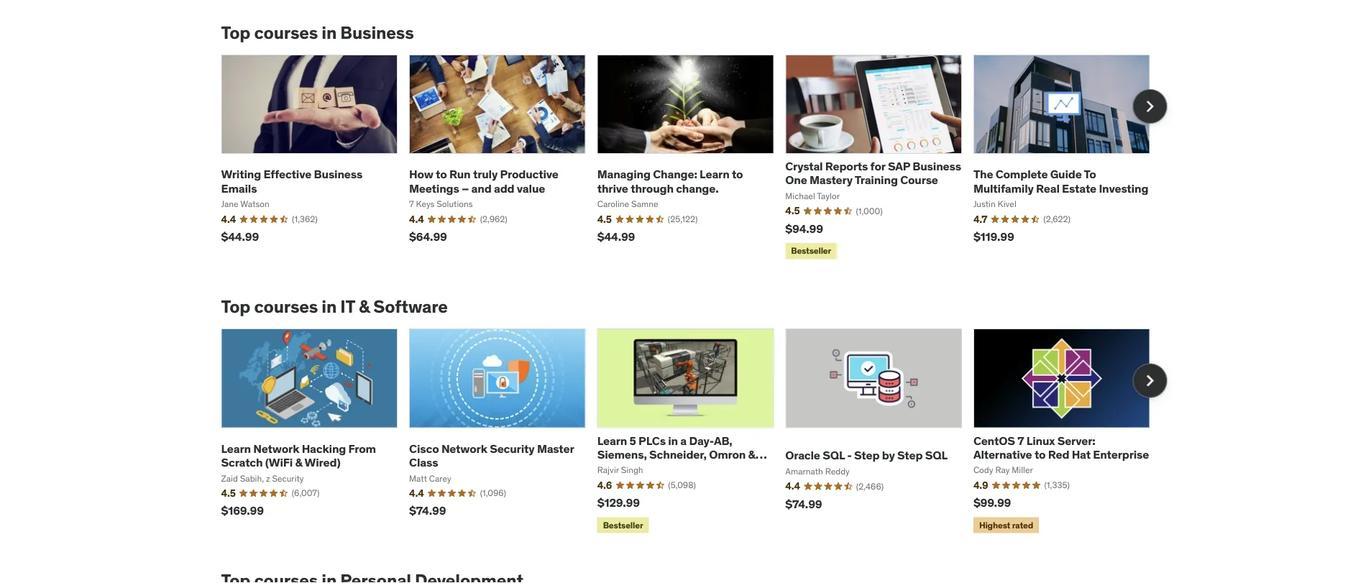 Task type: locate. For each thing, give the bounding box(es) containing it.
network right cisco
[[441, 441, 487, 456]]

0 horizontal spatial network
[[253, 441, 299, 456]]

top
[[221, 22, 250, 43], [221, 296, 250, 317]]

learn inside the learn 5 plcs in a day-ab, siemens, schneider, omron & delta
[[597, 433, 627, 448]]

0 horizontal spatial &
[[295, 455, 302, 470]]

change:
[[653, 167, 697, 182]]

0 vertical spatial courses
[[254, 22, 318, 43]]

step right by
[[898, 448, 923, 463]]

to inside centos 7 linux server: alternative to red hat enterprise
[[1035, 447, 1046, 462]]

0 horizontal spatial sql
[[823, 448, 845, 463]]

multifamily
[[974, 181, 1034, 196]]

to left red
[[1035, 447, 1046, 462]]

sql left -
[[823, 448, 845, 463]]

1 vertical spatial courses
[[254, 296, 318, 317]]

thrive
[[597, 181, 628, 196]]

2 courses from the top
[[254, 296, 318, 317]]

0 vertical spatial carousel element
[[221, 55, 1168, 262]]

add
[[494, 181, 515, 196]]

network
[[253, 441, 299, 456], [441, 441, 487, 456]]

plcs
[[639, 433, 666, 448]]

sql right by
[[925, 448, 948, 463]]

network left hacking
[[253, 441, 299, 456]]

writing effective business emails
[[221, 167, 363, 196]]

2 horizontal spatial learn
[[700, 167, 730, 182]]

crystal reports for sap business one mastery training course link
[[786, 159, 961, 187]]

0 horizontal spatial learn
[[221, 441, 251, 456]]

courses for it
[[254, 296, 318, 317]]

2 horizontal spatial to
[[1035, 447, 1046, 462]]

learn 5 plcs in a day-ab, siemens, schneider, omron & delta link
[[597, 433, 767, 476]]

crystal reports for sap business one mastery training course
[[786, 159, 961, 187]]

managing change:  learn to thrive through change.
[[597, 167, 743, 196]]

reports
[[825, 159, 868, 174]]

1 vertical spatial next image
[[1139, 369, 1162, 392]]

sap
[[888, 159, 910, 174]]

network inside learn network hacking from scratch (wifi & wired)
[[253, 441, 299, 456]]

real
[[1036, 181, 1060, 196]]

1 vertical spatial carousel element
[[221, 329, 1168, 536]]

learn left the 5
[[597, 433, 627, 448]]

learn
[[700, 167, 730, 182], [597, 433, 627, 448], [221, 441, 251, 456]]

learn 5 plcs in a day-ab, siemens, schneider, omron & delta
[[597, 433, 756, 476]]

oracle
[[786, 448, 820, 463]]

enterprise
[[1093, 447, 1149, 462]]

learn for in
[[597, 433, 627, 448]]

in for business
[[322, 22, 337, 43]]

the complete guide to multifamily real estate investing
[[974, 167, 1149, 196]]

day-
[[689, 433, 714, 448]]

run
[[449, 167, 471, 182]]

1 horizontal spatial learn
[[597, 433, 627, 448]]

the
[[974, 167, 993, 182]]

software
[[374, 296, 448, 317]]

writing
[[221, 167, 261, 182]]

estate
[[1062, 181, 1097, 196]]

0 vertical spatial in
[[322, 22, 337, 43]]

course
[[900, 173, 938, 187]]

business inside writing effective business emails
[[314, 167, 363, 182]]

to
[[436, 167, 447, 182], [732, 167, 743, 182], [1035, 447, 1046, 462]]

emails
[[221, 181, 257, 196]]

1 horizontal spatial to
[[732, 167, 743, 182]]

security
[[490, 441, 535, 456]]

training
[[855, 173, 898, 187]]

in
[[322, 22, 337, 43], [322, 296, 337, 317], [668, 433, 678, 448]]

cisco network security master class link
[[409, 441, 574, 470]]

hacking
[[302, 441, 346, 456]]

server:
[[1058, 433, 1096, 448]]

by
[[882, 448, 895, 463]]

learn left (wifi
[[221, 441, 251, 456]]

from
[[348, 441, 376, 456]]

1 courses from the top
[[254, 22, 318, 43]]

7
[[1018, 433, 1024, 448]]

change.
[[676, 181, 719, 196]]

1 network from the left
[[253, 441, 299, 456]]

the complete guide to multifamily real estate investing link
[[974, 167, 1149, 196]]

2 vertical spatial in
[[668, 433, 678, 448]]

to right change.
[[732, 167, 743, 182]]

step right -
[[854, 448, 880, 463]]

1 vertical spatial in
[[322, 296, 337, 317]]

carousel element containing crystal reports for sap business one mastery training course
[[221, 55, 1168, 262]]

network for scratch
[[253, 441, 299, 456]]

0 horizontal spatial to
[[436, 167, 447, 182]]

0 vertical spatial top
[[221, 22, 250, 43]]

–
[[462, 181, 469, 196]]

2 network from the left
[[441, 441, 487, 456]]

1 sql from the left
[[823, 448, 845, 463]]

step
[[854, 448, 880, 463], [898, 448, 923, 463]]

1 step from the left
[[854, 448, 880, 463]]

top courses in it & software
[[221, 296, 448, 317]]

2 step from the left
[[898, 448, 923, 463]]

truly
[[473, 167, 498, 182]]

sql
[[823, 448, 845, 463], [925, 448, 948, 463]]

& right it
[[359, 296, 370, 317]]

red
[[1048, 447, 1070, 462]]

learn right change:
[[700, 167, 730, 182]]

&
[[359, 296, 370, 317], [748, 447, 756, 462], [295, 455, 302, 470]]

learn network hacking from scratch (wifi & wired)
[[221, 441, 376, 470]]

class
[[409, 455, 438, 470]]

network inside the cisco network security master class
[[441, 441, 487, 456]]

courses for business
[[254, 22, 318, 43]]

business
[[340, 22, 414, 43], [913, 159, 961, 174], [314, 167, 363, 182]]

& right omron
[[748, 447, 756, 462]]

linux
[[1027, 433, 1055, 448]]

2 horizontal spatial &
[[748, 447, 756, 462]]

to left run
[[436, 167, 447, 182]]

1 vertical spatial top
[[221, 296, 250, 317]]

courses
[[254, 22, 318, 43], [254, 296, 318, 317]]

0 horizontal spatial step
[[854, 448, 880, 463]]

to
[[1084, 167, 1096, 182]]

top for top courses in business
[[221, 22, 250, 43]]

& inside the learn 5 plcs in a day-ab, siemens, schneider, omron & delta
[[748, 447, 756, 462]]

1 next image from the top
[[1139, 95, 1162, 118]]

delta
[[597, 461, 626, 476]]

how to run truly productive meetings – and add value link
[[409, 167, 559, 196]]

next image
[[1139, 95, 1162, 118], [1139, 369, 1162, 392]]

2 carousel element from the top
[[221, 329, 1168, 536]]

and
[[471, 181, 492, 196]]

schneider,
[[649, 447, 707, 462]]

learn inside the managing change:  learn to thrive through change.
[[700, 167, 730, 182]]

1 horizontal spatial sql
[[925, 448, 948, 463]]

2 top from the top
[[221, 296, 250, 317]]

0 vertical spatial next image
[[1139, 95, 1162, 118]]

crystal
[[786, 159, 823, 174]]

alternative
[[974, 447, 1032, 462]]

-
[[847, 448, 852, 463]]

meetings
[[409, 181, 459, 196]]

centos 7 linux server: alternative to red hat enterprise
[[974, 433, 1149, 462]]

learn inside learn network hacking from scratch (wifi & wired)
[[221, 441, 251, 456]]

1 carousel element from the top
[[221, 55, 1168, 262]]

in for it
[[322, 296, 337, 317]]

1 top from the top
[[221, 22, 250, 43]]

2 next image from the top
[[1139, 369, 1162, 392]]

carousel element
[[221, 55, 1168, 262], [221, 329, 1168, 536]]

carousel element containing learn 5 plcs in a day-ab, siemens, schneider, omron & delta
[[221, 329, 1168, 536]]

cisco
[[409, 441, 439, 456]]

& inside learn network hacking from scratch (wifi & wired)
[[295, 455, 302, 470]]

& right (wifi
[[295, 455, 302, 470]]

1 horizontal spatial step
[[898, 448, 923, 463]]

1 horizontal spatial network
[[441, 441, 487, 456]]

top for top courses in it & software
[[221, 296, 250, 317]]



Task type: vqa. For each thing, say whether or not it's contained in the screenshot.
Personal to the top
no



Task type: describe. For each thing, give the bounding box(es) containing it.
ab,
[[714, 433, 733, 448]]

next image for top courses in business
[[1139, 95, 1162, 118]]

for
[[871, 159, 886, 174]]

writing effective business emails link
[[221, 167, 363, 196]]

wired)
[[305, 455, 341, 470]]

2 sql from the left
[[925, 448, 948, 463]]

managing
[[597, 167, 651, 182]]

5
[[630, 433, 636, 448]]

to inside how to run truly productive meetings – and add value
[[436, 167, 447, 182]]

how to run truly productive meetings – and add value
[[409, 167, 559, 196]]

next image for top courses in it & software
[[1139, 369, 1162, 392]]

centos
[[974, 433, 1015, 448]]

hat
[[1072, 447, 1091, 462]]

productive
[[500, 167, 559, 182]]

carousel element for top courses in business
[[221, 55, 1168, 262]]

learn for from
[[221, 441, 251, 456]]

investing
[[1099, 181, 1149, 196]]

it
[[340, 296, 355, 317]]

omron
[[709, 447, 746, 462]]

(wifi
[[265, 455, 293, 470]]

complete
[[996, 167, 1048, 182]]

siemens,
[[597, 447, 647, 462]]

to inside the managing change:  learn to thrive through change.
[[732, 167, 743, 182]]

guide
[[1050, 167, 1082, 182]]

1 horizontal spatial &
[[359, 296, 370, 317]]

a
[[681, 433, 687, 448]]

centos 7 linux server: alternative to red hat enterprise link
[[974, 433, 1149, 462]]

through
[[631, 181, 674, 196]]

effective
[[264, 167, 312, 182]]

mastery
[[810, 173, 853, 187]]

top courses in business
[[221, 22, 414, 43]]

how
[[409, 167, 433, 182]]

cisco network security master class
[[409, 441, 574, 470]]

in inside the learn 5 plcs in a day-ab, siemens, schneider, omron & delta
[[668, 433, 678, 448]]

carousel element for top courses in it & software
[[221, 329, 1168, 536]]

value
[[517, 181, 545, 196]]

oracle sql - step by step sql
[[786, 448, 948, 463]]

master
[[537, 441, 574, 456]]

scratch
[[221, 455, 263, 470]]

one
[[786, 173, 807, 187]]

network for class
[[441, 441, 487, 456]]

managing change:  learn to thrive through change. link
[[597, 167, 743, 196]]

business inside crystal reports for sap business one mastery training course
[[913, 159, 961, 174]]

learn network hacking from scratch (wifi & wired) link
[[221, 441, 376, 470]]

oracle sql - step by step sql link
[[786, 448, 948, 463]]



